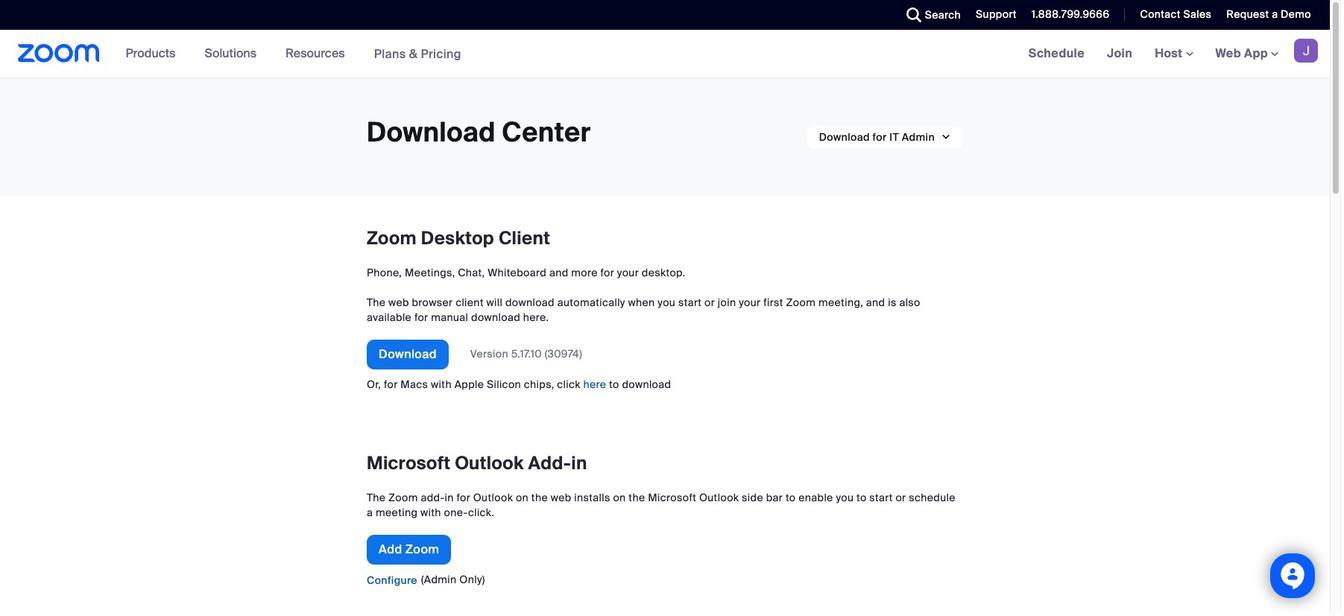 Task type: vqa. For each thing, say whether or not it's contained in the screenshot.
the and
yes



Task type: describe. For each thing, give the bounding box(es) containing it.
1 vertical spatial download
[[471, 311, 521, 324]]

start inside the web browser client will download automatically when you start or join your first zoom meeting, and is also available for manual download here.
[[679, 296, 702, 310]]

first
[[764, 296, 784, 310]]

down image
[[941, 131, 952, 144]]

side
[[742, 491, 764, 505]]

configure button
[[367, 574, 418, 589]]

here
[[584, 378, 607, 392]]

schedule link
[[1018, 30, 1096, 78]]

it
[[890, 131, 899, 144]]

version
[[470, 347, 509, 361]]

product information navigation
[[115, 30, 473, 78]]

or, for macs with apple silicon chips, click here to download
[[367, 378, 672, 392]]

bar
[[766, 491, 783, 505]]

download for download center
[[367, 116, 496, 150]]

configure (admin only)
[[367, 574, 485, 588]]

whiteboard
[[488, 266, 547, 280]]

zoom up phone,
[[367, 227, 417, 250]]

start inside the zoom add-in for outlook on the web installs on the microsoft outlook side bar to enable you to start or schedule a meeting with one-click.
[[870, 491, 893, 505]]

enable
[[799, 491, 834, 505]]

resources button
[[286, 30, 352, 78]]

solutions
[[205, 45, 257, 61]]

for inside the web browser client will download automatically when you start or join your first zoom meeting, and is also available for manual download here.
[[415, 311, 428, 324]]

join link
[[1096, 30, 1144, 78]]

zoom inside the web browser client will download automatically when you start or join your first zoom meeting, and is also available for manual download here.
[[786, 296, 816, 310]]

add zoom link
[[367, 535, 451, 565]]

the zoom add-in for outlook on the web installs on the microsoft outlook side bar to enable you to start or schedule a meeting with one-click.
[[367, 491, 956, 520]]

desktop.
[[642, 266, 686, 280]]

when
[[628, 296, 655, 310]]

your inside the web browser client will download automatically when you start or join your first zoom meeting, and is also available for manual download here.
[[739, 296, 761, 310]]

banner containing products
[[0, 30, 1331, 78]]

in for add-
[[571, 452, 587, 475]]

add
[[379, 542, 402, 558]]

request a demo
[[1227, 7, 1312, 21]]

download for it admin
[[819, 131, 935, 144]]

0 vertical spatial microsoft
[[367, 452, 451, 475]]

1 horizontal spatial to
[[786, 491, 796, 505]]

here.
[[523, 311, 549, 324]]

schedule
[[909, 491, 956, 505]]

zoom logo image
[[18, 44, 100, 63]]

download for download for it admin
[[819, 131, 870, 144]]

host button
[[1155, 45, 1194, 61]]

0 vertical spatial a
[[1272, 7, 1279, 21]]

you inside the zoom add-in for outlook on the web installs on the microsoft outlook side bar to enable you to start or schedule a meeting with one-click.
[[836, 491, 854, 505]]

is
[[888, 296, 897, 310]]

search button
[[896, 0, 965, 30]]

more
[[571, 266, 598, 280]]

app
[[1245, 45, 1269, 61]]

1 the from the left
[[532, 491, 548, 505]]

web app button
[[1216, 45, 1279, 61]]

0 vertical spatial download
[[506, 296, 555, 310]]

click
[[557, 378, 581, 392]]

phone, meetings, chat, whiteboard and more for your desktop.
[[367, 266, 686, 280]]

download link
[[367, 340, 449, 370]]

meeting
[[376, 506, 418, 520]]

join
[[1108, 45, 1133, 61]]

automatically
[[558, 296, 626, 310]]

0 vertical spatial with
[[431, 378, 452, 392]]

the web browser client will download automatically when you start or join your first zoom meeting, and is also available for manual download here.
[[367, 296, 921, 324]]

meetings navigation
[[1018, 30, 1331, 78]]

for right the or,
[[384, 378, 398, 392]]

pricing
[[421, 46, 462, 62]]

2 on from the left
[[613, 491, 626, 505]]

add zoom
[[379, 542, 439, 558]]

search
[[925, 8, 961, 22]]

2 horizontal spatial to
[[857, 491, 867, 505]]

or inside the zoom add-in for outlook on the web installs on the microsoft outlook side bar to enable you to start or schedule a meeting with one-click.
[[896, 491, 907, 505]]

web inside the zoom add-in for outlook on the web installs on the microsoft outlook side bar to enable you to start or schedule a meeting with one-click.
[[551, 491, 572, 505]]

(admin
[[421, 574, 457, 587]]

with inside the zoom add-in for outlook on the web installs on the microsoft outlook side bar to enable you to start or schedule a meeting with one-click.
[[421, 506, 441, 520]]

microsoft outlook add-in
[[367, 452, 587, 475]]

profile picture image
[[1295, 39, 1319, 63]]

client
[[456, 296, 484, 310]]

plans
[[374, 46, 406, 62]]

1 on from the left
[[516, 491, 529, 505]]

0 horizontal spatial to
[[609, 378, 620, 392]]

web app
[[1216, 45, 1269, 61]]

zoom desktop client
[[367, 227, 551, 250]]



Task type: locate. For each thing, give the bounding box(es) containing it.
products button
[[126, 30, 182, 78]]

1 vertical spatial a
[[367, 506, 373, 520]]

a left demo at the top right of page
[[1272, 7, 1279, 21]]

2 vertical spatial download
[[622, 378, 672, 392]]

0 horizontal spatial start
[[679, 296, 702, 310]]

zoom inside the zoom add-in for outlook on the web installs on the microsoft outlook side bar to enable you to start or schedule a meeting with one-click.
[[389, 491, 418, 505]]

download inside "popup button"
[[819, 131, 870, 144]]

one-
[[444, 506, 468, 520]]

installs
[[574, 491, 611, 505]]

a inside the zoom add-in for outlook on the web installs on the microsoft outlook side bar to enable you to start or schedule a meeting with one-click.
[[367, 506, 373, 520]]

contact
[[1141, 7, 1181, 21]]

0 horizontal spatial and
[[550, 266, 569, 280]]

in up installs
[[571, 452, 587, 475]]

1 horizontal spatial you
[[836, 491, 854, 505]]

start left schedule
[[870, 491, 893, 505]]

web up available
[[389, 296, 409, 310]]

plans & pricing
[[374, 46, 462, 62]]

browser
[[412, 296, 453, 310]]

meetings,
[[405, 266, 455, 280]]

for inside the zoom add-in for outlook on the web installs on the microsoft outlook side bar to enable you to start or schedule a meeting with one-click.
[[457, 491, 471, 505]]

phone,
[[367, 266, 402, 280]]

1 horizontal spatial start
[[870, 491, 893, 505]]

to right the here link
[[609, 378, 620, 392]]

the for the web browser client will download automatically when you start or join your first zoom meeting, and is also available for manual download here.
[[367, 296, 386, 310]]

request
[[1227, 7, 1270, 21]]

0 horizontal spatial a
[[367, 506, 373, 520]]

request a demo link
[[1216, 0, 1331, 30], [1227, 7, 1312, 21]]

admin
[[902, 131, 935, 144]]

the down 'add-'
[[532, 491, 548, 505]]

you right when
[[658, 296, 676, 310]]

microsoft
[[367, 452, 451, 475], [648, 491, 697, 505]]

sales
[[1184, 7, 1212, 21]]

and left more
[[550, 266, 569, 280]]

1 the from the top
[[367, 296, 386, 310]]

contact sales
[[1141, 7, 1212, 21]]

2 the from the top
[[367, 491, 386, 505]]

0 vertical spatial in
[[571, 452, 587, 475]]

your up when
[[617, 266, 639, 280]]

version 5.17.10 (30974)
[[468, 347, 582, 361]]

1.888.799.9666
[[1032, 7, 1110, 21]]

1.888.799.9666 button
[[1021, 0, 1114, 30], [1032, 7, 1110, 21]]

0 horizontal spatial your
[[617, 266, 639, 280]]

resources
[[286, 45, 345, 61]]

to right bar
[[786, 491, 796, 505]]

or left join
[[705, 296, 715, 310]]

only)
[[460, 574, 485, 587]]

start left join
[[679, 296, 702, 310]]

support
[[976, 7, 1017, 21]]

1 vertical spatial or
[[896, 491, 907, 505]]

outlook
[[455, 452, 524, 475], [473, 491, 513, 505], [700, 491, 739, 505]]

or
[[705, 296, 715, 310], [896, 491, 907, 505]]

1 vertical spatial with
[[421, 506, 441, 520]]

the inside the zoom add-in for outlook on the web installs on the microsoft outlook side bar to enable you to start or schedule a meeting with one-click.
[[367, 491, 386, 505]]

2 the from the left
[[629, 491, 646, 505]]

0 horizontal spatial or
[[705, 296, 715, 310]]

in for add-
[[445, 491, 454, 505]]

1 horizontal spatial your
[[739, 296, 761, 310]]

1 horizontal spatial microsoft
[[648, 491, 697, 505]]

1 vertical spatial microsoft
[[648, 491, 697, 505]]

for down the browser
[[415, 311, 428, 324]]

on down 'add-'
[[516, 491, 529, 505]]

microsoft inside the zoom add-in for outlook on the web installs on the microsoft outlook side bar to enable you to start or schedule a meeting with one-click.
[[648, 491, 697, 505]]

your right join
[[739, 296, 761, 310]]

your
[[617, 266, 639, 280], [739, 296, 761, 310]]

download down "will"
[[471, 311, 521, 324]]

download center
[[367, 116, 591, 150]]

0 vertical spatial web
[[389, 296, 409, 310]]

1 horizontal spatial a
[[1272, 7, 1279, 21]]

here link
[[584, 378, 607, 392]]

and inside the web browser client will download automatically when you start or join your first zoom meeting, and is also available for manual download here.
[[866, 296, 886, 310]]

1 horizontal spatial in
[[571, 452, 587, 475]]

desktop
[[421, 227, 495, 250]]

available
[[367, 311, 412, 324]]

add-
[[421, 491, 445, 505]]

web left installs
[[551, 491, 572, 505]]

join
[[718, 296, 736, 310]]

0 horizontal spatial microsoft
[[367, 452, 451, 475]]

apple
[[455, 378, 484, 392]]

zoom right first
[[786, 296, 816, 310]]

chat,
[[458, 266, 485, 280]]

client
[[499, 227, 551, 250]]

5.17.10
[[511, 347, 542, 361]]

zoom up meeting at the bottom left of page
[[389, 491, 418, 505]]

download
[[506, 296, 555, 310], [471, 311, 521, 324], [622, 378, 672, 392]]

in up one-
[[445, 491, 454, 505]]

demo
[[1281, 7, 1312, 21]]

with right the macs
[[431, 378, 452, 392]]

1 vertical spatial in
[[445, 491, 454, 505]]

you
[[658, 296, 676, 310], [836, 491, 854, 505]]

0 horizontal spatial you
[[658, 296, 676, 310]]

manual
[[431, 311, 469, 324]]

plans & pricing link
[[374, 46, 462, 62], [374, 46, 462, 62]]

in inside the zoom add-in for outlook on the web installs on the microsoft outlook side bar to enable you to start or schedule a meeting with one-click.
[[445, 491, 454, 505]]

to right enable
[[857, 491, 867, 505]]

the
[[532, 491, 548, 505], [629, 491, 646, 505]]

0 vertical spatial and
[[550, 266, 569, 280]]

download for it admin button
[[807, 126, 964, 148]]

0 horizontal spatial the
[[532, 491, 548, 505]]

also
[[900, 296, 921, 310]]

with
[[431, 378, 452, 392], [421, 506, 441, 520]]

0 vertical spatial you
[[658, 296, 676, 310]]

1 vertical spatial and
[[866, 296, 886, 310]]

products
[[126, 45, 176, 61]]

1 vertical spatial web
[[551, 491, 572, 505]]

web inside the web browser client will download automatically when you start or join your first zoom meeting, and is also available for manual download here.
[[389, 296, 409, 310]]

or inside the web browser client will download automatically when you start or join your first zoom meeting, and is also available for manual download here.
[[705, 296, 715, 310]]

you right enable
[[836, 491, 854, 505]]

the up meeting at the bottom left of page
[[367, 491, 386, 505]]

the
[[367, 296, 386, 310], [367, 491, 386, 505]]

zoom up 'configure (admin only)'
[[406, 542, 439, 558]]

for up one-
[[457, 491, 471, 505]]

support link
[[965, 0, 1021, 30], [976, 7, 1017, 21]]

to
[[609, 378, 620, 392], [786, 491, 796, 505], [857, 491, 867, 505]]

1 vertical spatial the
[[367, 491, 386, 505]]

configure
[[367, 574, 418, 588]]

1 vertical spatial you
[[836, 491, 854, 505]]

you inside the web browser client will download automatically when you start or join your first zoom meeting, and is also available for manual download here.
[[658, 296, 676, 310]]

click.
[[468, 506, 495, 520]]

meeting,
[[819, 296, 864, 310]]

macs
[[401, 378, 428, 392]]

0 vertical spatial or
[[705, 296, 715, 310]]

center
[[502, 116, 591, 150]]

or left schedule
[[896, 491, 907, 505]]

1 horizontal spatial the
[[629, 491, 646, 505]]

1 vertical spatial start
[[870, 491, 893, 505]]

for right more
[[601, 266, 615, 280]]

1 horizontal spatial and
[[866, 296, 886, 310]]

the right installs
[[629, 491, 646, 505]]

silicon
[[487, 378, 521, 392]]

download right here
[[622, 378, 672, 392]]

a left meeting at the bottom left of page
[[367, 506, 373, 520]]

and
[[550, 266, 569, 280], [866, 296, 886, 310]]

0 horizontal spatial web
[[389, 296, 409, 310]]

0 horizontal spatial in
[[445, 491, 454, 505]]

1 horizontal spatial or
[[896, 491, 907, 505]]

the up available
[[367, 296, 386, 310]]

1 horizontal spatial web
[[551, 491, 572, 505]]

for
[[873, 131, 887, 144], [601, 266, 615, 280], [415, 311, 428, 324], [384, 378, 398, 392], [457, 491, 471, 505]]

0 vertical spatial the
[[367, 296, 386, 310]]

banner
[[0, 30, 1331, 78]]

the for the zoom add-in for outlook on the web installs on the microsoft outlook side bar to enable you to start or schedule a meeting with one-click.
[[367, 491, 386, 505]]

0 vertical spatial your
[[617, 266, 639, 280]]

(30974)
[[545, 347, 582, 361]]

on right installs
[[613, 491, 626, 505]]

for left the it
[[873, 131, 887, 144]]

0 horizontal spatial on
[[516, 491, 529, 505]]

web
[[1216, 45, 1242, 61]]

for inside "popup button"
[[873, 131, 887, 144]]

in
[[571, 452, 587, 475], [445, 491, 454, 505]]

1 vertical spatial your
[[739, 296, 761, 310]]

1 horizontal spatial on
[[613, 491, 626, 505]]

0 vertical spatial start
[[679, 296, 702, 310]]

schedule
[[1029, 45, 1085, 61]]

download up here.
[[506, 296, 555, 310]]

&
[[409, 46, 418, 62]]

with down add-
[[421, 506, 441, 520]]

and left is
[[866, 296, 886, 310]]

solutions button
[[205, 30, 263, 78]]

add-
[[528, 452, 571, 475]]

will
[[487, 296, 503, 310]]

or,
[[367, 378, 381, 392]]

contact sales link
[[1129, 0, 1216, 30], [1141, 7, 1212, 21]]

host
[[1155, 45, 1186, 61]]

chips,
[[524, 378, 555, 392]]

the inside the web browser client will download automatically when you start or join your first zoom meeting, and is also available for manual download here.
[[367, 296, 386, 310]]



